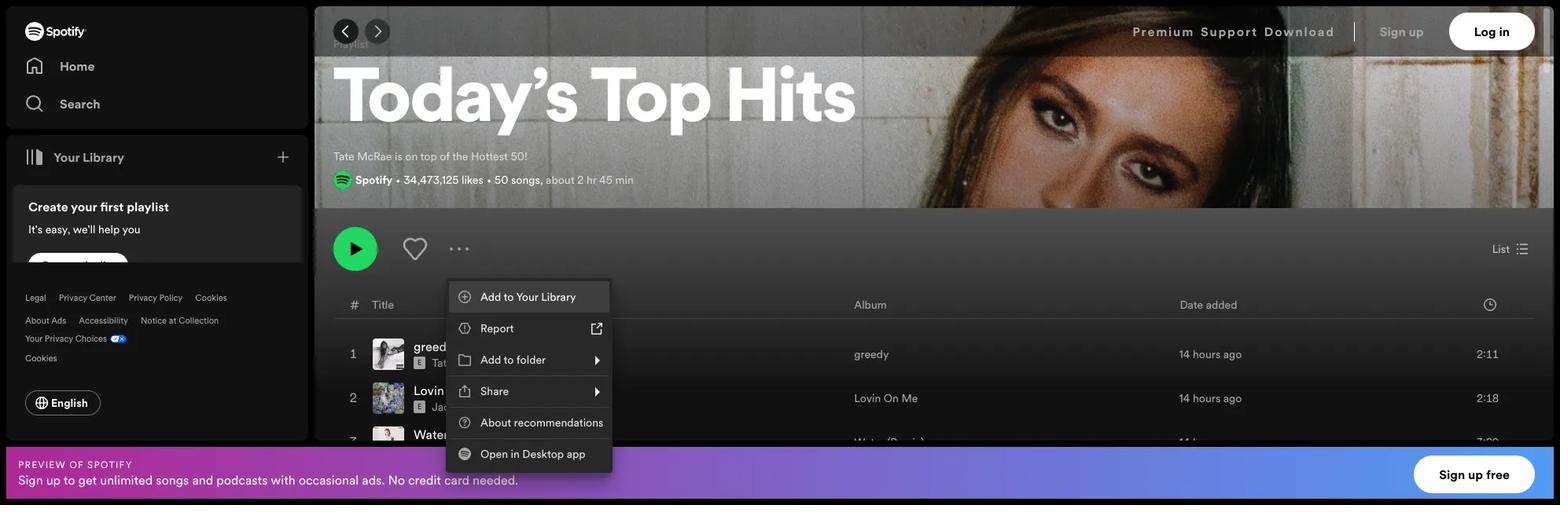 Task type: locate. For each thing, give the bounding box(es) containing it.
2 vertical spatial 14
[[1180, 435, 1191, 451]]

add inside add to your library button
[[481, 290, 501, 305]]

privacy up notice
[[129, 293, 157, 304]]

add inside add to folder dropdown button
[[481, 352, 501, 368]]

to left get
[[64, 472, 75, 489]]

cookies down your privacy choices button
[[25, 353, 57, 365]]

library
[[83, 149, 124, 166], [541, 290, 576, 305]]

about inside button
[[481, 415, 511, 431]]

greedy link
[[414, 338, 454, 356], [855, 347, 889, 363]]

0 horizontal spatial water
[[414, 427, 448, 444]]

external link image
[[591, 323, 604, 335]]

2:11 cell
[[1441, 334, 1521, 376]]

0 vertical spatial about
[[25, 315, 49, 327]]

3 14 from the top
[[1180, 435, 1191, 451]]

0 horizontal spatial library
[[83, 149, 124, 166]]

open in desktop app button
[[449, 439, 610, 470]]

0 vertical spatial cookies link
[[195, 293, 227, 304]]

sign
[[1380, 23, 1406, 40], [1440, 467, 1466, 484], [18, 472, 43, 489]]

open
[[481, 447, 508, 463]]

library up report link at the left bottom of the page
[[541, 290, 576, 305]]

cookies link up collection
[[195, 293, 227, 304]]

e left jack
[[418, 403, 422, 412]]

1 vertical spatial 14
[[1180, 391, 1191, 407]]

0 vertical spatial explicit element
[[414, 357, 426, 370]]

greedy up lovin on me
[[855, 347, 889, 363]]

hits
[[726, 64, 857, 140]]

playlist
[[334, 36, 369, 52]]

search link
[[25, 88, 290, 120]]

on
[[448, 382, 465, 400], [884, 391, 899, 407]]

lovin on me
[[855, 391, 918, 407]]

greedy link up "lovin on me" cell
[[414, 338, 454, 356]]

mcrae up spotify 'link'
[[357, 149, 392, 165]]

0 horizontal spatial mcrae
[[357, 149, 392, 165]]

0 horizontal spatial lovin
[[414, 382, 444, 400]]

0 horizontal spatial cookies link
[[25, 349, 70, 366]]

1 vertical spatial 14 hours ago
[[1180, 391, 1243, 407]]

on for lovin on me
[[884, 391, 899, 407]]

1 vertical spatial to
[[504, 352, 514, 368]]

1 vertical spatial in
[[511, 447, 520, 463]]

tate
[[334, 149, 355, 165], [432, 356, 453, 371]]

1 vertical spatial mcrae
[[456, 356, 491, 371]]

date
[[1180, 297, 1204, 313]]

sign inside "button"
[[1440, 467, 1466, 484]]

is
[[395, 149, 403, 165]]

spotify image
[[334, 171, 352, 190]]

on for lovin on me e
[[448, 382, 465, 400]]

1 vertical spatial explicit element
[[414, 401, 426, 414]]

cookies up collection
[[195, 293, 227, 304]]

explicit element inside "greedy" cell
[[414, 357, 426, 370]]

2 horizontal spatial your
[[516, 290, 539, 305]]

2 vertical spatial your
[[25, 334, 43, 345]]

1 horizontal spatial in
[[1500, 23, 1510, 40]]

share
[[481, 384, 509, 400]]

about recommendations
[[481, 415, 604, 431]]

lovin
[[414, 382, 444, 400], [855, 391, 881, 407]]

0 horizontal spatial your
[[25, 334, 43, 345]]

spotify right preview
[[87, 458, 133, 472]]

0 horizontal spatial on
[[448, 382, 465, 400]]

#
[[350, 296, 360, 314]]

ads.
[[362, 472, 385, 489]]

1 horizontal spatial on
[[884, 391, 899, 407]]

explicit element
[[414, 357, 426, 370], [414, 401, 426, 414]]

collection
[[179, 315, 219, 327]]

greedy for greedy e
[[414, 338, 454, 356]]

songs left the and
[[156, 472, 189, 489]]

desktop
[[523, 447, 564, 463]]

lovin for lovin on me e
[[414, 382, 444, 400]]

today's top hits
[[334, 64, 857, 140]]

1 horizontal spatial me
[[902, 391, 918, 407]]

50 songs , about 2 hr 45 min
[[495, 172, 634, 188]]

explicit element for greedy
[[414, 357, 426, 370]]

in inside top bar and user menu element
[[1500, 23, 1510, 40]]

of right preview
[[69, 458, 84, 472]]

2 add from the top
[[481, 352, 501, 368]]

album
[[855, 297, 887, 313]]

to left folder
[[504, 352, 514, 368]]

privacy
[[59, 293, 87, 304], [129, 293, 157, 304], [45, 334, 73, 345]]

legal
[[25, 293, 46, 304]]

0 vertical spatial hours
[[1193, 347, 1221, 363]]

your inside your library button
[[53, 149, 80, 166]]

1 horizontal spatial library
[[541, 290, 576, 305]]

0 horizontal spatial greedy
[[414, 338, 454, 356]]

preview
[[18, 458, 66, 472]]

1 add from the top
[[481, 290, 501, 305]]

2 horizontal spatial up
[[1469, 467, 1484, 484]]

1 vertical spatial of
[[69, 458, 84, 472]]

water - remix link
[[414, 427, 494, 444]]

add to folder button
[[449, 345, 610, 376]]

download
[[1265, 23, 1336, 40]]

songs right 50
[[511, 172, 540, 188]]

get
[[78, 472, 97, 489]]

library up first at the top left
[[83, 149, 124, 166]]

at
[[169, 315, 177, 327]]

your for your privacy choices
[[25, 334, 43, 345]]

mcrae for tate mcrae is on top of the hottest 50!
[[357, 149, 392, 165]]

up inside button
[[1409, 23, 1424, 40]]

to
[[504, 290, 514, 305], [504, 352, 514, 368], [64, 472, 75, 489]]

mcrae
[[357, 149, 392, 165], [456, 356, 491, 371]]

14 hours ago
[[1180, 347, 1243, 363], [1180, 391, 1243, 407], [1180, 435, 1243, 451]]

songs inside preview of spotify sign up to get unlimited songs and podcasts with occasional ads. no credit card needed.
[[156, 472, 189, 489]]

1 horizontal spatial cookies
[[195, 293, 227, 304]]

sign inside button
[[1380, 23, 1406, 40]]

1 vertical spatial spotify
[[87, 458, 133, 472]]

e inside lovin on me e
[[418, 403, 422, 412]]

2 hours from the top
[[1193, 391, 1221, 407]]

1 horizontal spatial spotify
[[356, 172, 393, 188]]

1 horizontal spatial lovin
[[855, 391, 881, 407]]

duration image
[[1484, 299, 1497, 311]]

hottest
[[471, 149, 508, 165]]

explicit element inside "lovin on me" cell
[[414, 401, 426, 414]]

log in button
[[1450, 13, 1536, 50]]

explicit element for lovin on me
[[414, 401, 426, 414]]

up left log
[[1409, 23, 1424, 40]]

water left (remix)
[[855, 435, 885, 451]]

0 vertical spatial 14
[[1180, 347, 1191, 363]]

1 explicit element from the top
[[414, 357, 426, 370]]

privacy for privacy policy
[[129, 293, 157, 304]]

0 vertical spatial songs
[[511, 172, 540, 188]]

0 horizontal spatial me
[[468, 382, 487, 400]]

1 horizontal spatial sign
[[1380, 23, 1406, 40]]

menu
[[446, 278, 613, 474]]

up left free
[[1469, 467, 1484, 484]]

to up report
[[504, 290, 514, 305]]

water left -
[[414, 427, 448, 444]]

2 14 from the top
[[1180, 391, 1191, 407]]

water for water (remix)
[[855, 435, 885, 451]]

1 vertical spatial songs
[[156, 472, 189, 489]]

greedy cell
[[373, 334, 497, 376]]

of left 'the'
[[440, 149, 450, 165]]

about left ads
[[25, 315, 49, 327]]

in right log
[[1500, 23, 1510, 40]]

to for folder
[[504, 352, 514, 368]]

0 horizontal spatial about
[[25, 315, 49, 327]]

,
[[540, 172, 543, 188]]

3:20
[[1477, 435, 1499, 451]]

1 vertical spatial hours
[[1193, 391, 1221, 407]]

easy,
[[45, 222, 70, 238]]

privacy up ads
[[59, 293, 87, 304]]

top
[[421, 149, 437, 165]]

choices
[[75, 334, 107, 345]]

cookies inside cookies link
[[25, 353, 57, 365]]

# row
[[334, 291, 1535, 320]]

remix
[[460, 427, 494, 444]]

0 vertical spatial mcrae
[[357, 149, 392, 165]]

1 vertical spatial about
[[481, 415, 511, 431]]

lovin up the "water (remix)"
[[855, 391, 881, 407]]

1 horizontal spatial mcrae
[[456, 356, 491, 371]]

ago for lovin on me
[[1224, 391, 1243, 407]]

3 14 hours ago from the top
[[1180, 435, 1243, 451]]

in inside menu
[[511, 447, 520, 463]]

14
[[1180, 347, 1191, 363], [1180, 391, 1191, 407], [1180, 435, 1191, 451]]

2 vertical spatial to
[[64, 472, 75, 489]]

spotify image
[[25, 22, 87, 41]]

1 horizontal spatial your
[[53, 149, 80, 166]]

main element
[[6, 6, 308, 441]]

1 vertical spatial library
[[541, 290, 576, 305]]

0 horizontal spatial of
[[69, 458, 84, 472]]

1 vertical spatial cookies
[[25, 353, 57, 365]]

1 14 from the top
[[1180, 347, 1191, 363]]

0 vertical spatial e
[[418, 359, 422, 368]]

lovin down "greedy" cell
[[414, 382, 444, 400]]

add for add to folder
[[481, 352, 501, 368]]

greedy up "lovin on me" cell
[[414, 338, 454, 356]]

1 hours from the top
[[1193, 347, 1221, 363]]

greedy link up lovin on me
[[855, 347, 889, 363]]

menu containing add to your library
[[446, 278, 613, 474]]

1 horizontal spatial lovin on me link
[[855, 391, 918, 407]]

about inside "main" element
[[25, 315, 49, 327]]

1 horizontal spatial tate
[[432, 356, 453, 371]]

0 vertical spatial to
[[504, 290, 514, 305]]

up
[[1409, 23, 1424, 40], [1469, 467, 1484, 484], [46, 472, 61, 489]]

2 vertical spatial hours
[[1193, 435, 1221, 451]]

privacy policy
[[129, 293, 183, 304]]

mcrae up the share
[[456, 356, 491, 371]]

up left get
[[46, 472, 61, 489]]

0 vertical spatial ago
[[1224, 347, 1243, 363]]

0 vertical spatial add
[[481, 290, 501, 305]]

0 vertical spatial cookies
[[195, 293, 227, 304]]

1 horizontal spatial about
[[481, 415, 511, 431]]

0 horizontal spatial in
[[511, 447, 520, 463]]

legal link
[[25, 293, 46, 304]]

e up "lovin on me" cell
[[418, 359, 422, 368]]

1 e from the top
[[418, 359, 422, 368]]

you
[[122, 222, 141, 238]]

1 horizontal spatial up
[[1409, 23, 1424, 40]]

cookies link
[[195, 293, 227, 304], [25, 349, 70, 366]]

1 14 hours ago from the top
[[1180, 347, 1243, 363]]

tate up spotify icon
[[334, 149, 355, 165]]

0 horizontal spatial lovin on me link
[[414, 382, 487, 400]]

0 vertical spatial 14 hours ago
[[1180, 347, 1243, 363]]

harlow
[[458, 400, 494, 416]]

0 horizontal spatial spotify
[[87, 458, 133, 472]]

lovin on me link
[[414, 382, 487, 400], [855, 391, 918, 407]]

ads
[[51, 315, 66, 327]]

spotify right spotify icon
[[356, 172, 393, 188]]

0 horizontal spatial songs
[[156, 472, 189, 489]]

1 vertical spatial your
[[516, 290, 539, 305]]

your up 'your'
[[53, 149, 80, 166]]

about
[[25, 315, 49, 327], [481, 415, 511, 431]]

0 vertical spatial tate
[[334, 149, 355, 165]]

1 horizontal spatial water
[[855, 435, 885, 451]]

to for your
[[504, 290, 514, 305]]

0 horizontal spatial sign
[[18, 472, 43, 489]]

0 horizontal spatial tate
[[334, 149, 355, 165]]

14 for greedy
[[1180, 347, 1191, 363]]

0 horizontal spatial up
[[46, 472, 61, 489]]

tate up lovin on me e
[[432, 356, 453, 371]]

2 explicit element from the top
[[414, 401, 426, 414]]

0 vertical spatial in
[[1500, 23, 1510, 40]]

1 ago from the top
[[1224, 347, 1243, 363]]

0 vertical spatial your
[[53, 149, 80, 166]]

about down the share
[[481, 415, 511, 431]]

me inside lovin on me e
[[468, 382, 487, 400]]

hours for greedy
[[1193, 347, 1221, 363]]

your down the about ads
[[25, 334, 43, 345]]

50
[[495, 172, 509, 188]]

e
[[418, 359, 422, 368], [418, 403, 422, 412]]

2 ago from the top
[[1224, 391, 1243, 407]]

2 horizontal spatial sign
[[1440, 467, 1466, 484]]

1 vertical spatial e
[[418, 403, 422, 412]]

0 vertical spatial of
[[440, 149, 450, 165]]

explicit element up "lovin on me" cell
[[414, 357, 426, 370]]

0 vertical spatial library
[[83, 149, 124, 166]]

your up report link at the left bottom of the page
[[516, 290, 539, 305]]

lovin on me cell
[[373, 378, 500, 420]]

up inside "button"
[[1469, 467, 1484, 484]]

to inside dropdown button
[[504, 352, 514, 368]]

2 vertical spatial 14 hours ago
[[1180, 435, 1243, 451]]

sign for sign up free
[[1440, 467, 1466, 484]]

tate inside "greedy" cell
[[432, 356, 453, 371]]

on inside lovin on me e
[[448, 382, 465, 400]]

needed.
[[473, 472, 519, 489]]

add up the share
[[481, 352, 501, 368]]

with
[[271, 472, 295, 489]]

open in desktop app
[[481, 447, 586, 463]]

to inside button
[[504, 290, 514, 305]]

in for open
[[511, 447, 520, 463]]

greedy inside "greedy" cell
[[414, 338, 454, 356]]

add to your library button
[[449, 282, 610, 313]]

mcrae inside "greedy" cell
[[456, 356, 491, 371]]

1 horizontal spatial greedy
[[855, 347, 889, 363]]

top bar and user menu element
[[315, 6, 1554, 57]]

water (remix)
[[855, 435, 925, 451]]

english button
[[25, 391, 101, 416]]

occasional
[[299, 472, 359, 489]]

lovin inside lovin on me e
[[414, 382, 444, 400]]

1 horizontal spatial of
[[440, 149, 450, 165]]

add for add to your library
[[481, 290, 501, 305]]

search
[[60, 95, 100, 112]]

1 vertical spatial add
[[481, 352, 501, 368]]

go forward image
[[371, 25, 384, 38]]

log
[[1475, 23, 1497, 40]]

in right "open"
[[511, 447, 520, 463]]

your for your library
[[53, 149, 80, 166]]

cookies link down your privacy choices button
[[25, 349, 70, 366]]

about recommendations button
[[449, 408, 610, 439]]

help
[[98, 222, 120, 238]]

1 vertical spatial ago
[[1224, 391, 1243, 407]]

0 horizontal spatial cookies
[[25, 353, 57, 365]]

explicit element left jack
[[414, 401, 426, 414]]

water
[[414, 427, 448, 444], [855, 435, 885, 451]]

sign for sign up
[[1380, 23, 1406, 40]]

1 vertical spatial tate
[[432, 356, 453, 371]]

2 e from the top
[[418, 403, 422, 412]]

2 vertical spatial ago
[[1224, 435, 1243, 451]]

notice at collection
[[141, 315, 219, 327]]

3 hours from the top
[[1193, 435, 1221, 451]]

preview of spotify sign up to get unlimited songs and podcasts with occasional ads. no credit card needed.
[[18, 458, 519, 489]]

water - remix
[[414, 427, 494, 444]]

2 14 hours ago from the top
[[1180, 391, 1243, 407]]

14 for lovin on me
[[1180, 391, 1191, 407]]

add up report
[[481, 290, 501, 305]]



Task type: describe. For each thing, give the bounding box(es) containing it.
center
[[89, 293, 116, 304]]

spotify link
[[356, 172, 393, 188]]

50!
[[511, 149, 527, 165]]

spotify inside preview of spotify sign up to get unlimited songs and podcasts with occasional ads. no credit card needed.
[[87, 458, 133, 472]]

1 vertical spatial cookies link
[[25, 349, 70, 366]]

support
[[1201, 23, 1258, 40]]

of inside preview of spotify sign up to get unlimited songs and podcasts with occasional ads. no credit card needed.
[[69, 458, 84, 472]]

1 horizontal spatial songs
[[511, 172, 540, 188]]

add to your library
[[481, 290, 576, 305]]

your inside add to your library button
[[516, 290, 539, 305]]

english
[[51, 396, 88, 411]]

home link
[[25, 50, 290, 82]]

card
[[444, 472, 470, 489]]

notice at collection link
[[141, 315, 219, 327]]

and
[[192, 472, 213, 489]]

playlist
[[127, 198, 169, 216]]

up inside preview of spotify sign up to get unlimited songs and podcasts with occasional ads. no credit card needed.
[[46, 472, 61, 489]]

34,473,125 likes
[[404, 172, 484, 188]]

45
[[599, 172, 613, 188]]

your privacy choices
[[25, 334, 107, 345]]

list
[[1493, 242, 1510, 257]]

cookies for the right cookies link
[[195, 293, 227, 304]]

water (remix) link
[[855, 435, 925, 451]]

e inside greedy e
[[418, 359, 422, 368]]

privacy center link
[[59, 293, 116, 304]]

on
[[405, 149, 418, 165]]

# column header
[[350, 291, 360, 319]]

home
[[60, 57, 95, 75]]

jack harlow link
[[432, 400, 494, 416]]

report link
[[449, 313, 610, 345]]

hr
[[587, 172, 597, 188]]

privacy for privacy center
[[59, 293, 87, 304]]

your privacy choices button
[[25, 334, 107, 345]]

2:11
[[1477, 347, 1499, 363]]

premium support download
[[1133, 23, 1336, 40]]

-
[[451, 427, 456, 444]]

privacy policy link
[[129, 293, 183, 304]]

accessibility
[[79, 315, 128, 327]]

unlimited
[[100, 472, 153, 489]]

about for about recommendations
[[481, 415, 511, 431]]

your library button
[[19, 142, 131, 173]]

up for sign up
[[1409, 23, 1424, 40]]

library inside add to your library button
[[541, 290, 576, 305]]

your
[[71, 198, 97, 216]]

to inside preview of spotify sign up to get unlimited songs and podcasts with occasional ads. no credit card needed.
[[64, 472, 75, 489]]

tate for tate mcrae
[[432, 356, 453, 371]]

1 horizontal spatial cookies link
[[195, 293, 227, 304]]

sign inside preview of spotify sign up to get unlimited songs and podcasts with occasional ads. no credit card needed.
[[18, 472, 43, 489]]

free
[[1487, 467, 1510, 484]]

tate mcrae is on top of the hottest 50!
[[334, 149, 527, 165]]

folder
[[517, 352, 546, 368]]

notice
[[141, 315, 167, 327]]

about ads
[[25, 315, 66, 327]]

1 horizontal spatial greedy link
[[855, 347, 889, 363]]

min
[[616, 172, 634, 188]]

sign up free button
[[1415, 456, 1536, 494]]

the
[[452, 149, 468, 165]]

up for sign up free
[[1469, 467, 1484, 484]]

2:18 cell
[[1441, 378, 1521, 420]]

cookies for the bottom cookies link
[[25, 353, 57, 365]]

about
[[546, 172, 575, 188]]

today's top hits grid
[[315, 290, 1554, 506]]

tate mcrae link
[[432, 356, 491, 371]]

about for about ads
[[25, 315, 49, 327]]

3 ago from the top
[[1224, 435, 1243, 451]]

first
[[100, 198, 124, 216]]

0 vertical spatial spotify
[[356, 172, 393, 188]]

download button
[[1265, 13, 1336, 50]]

premium button
[[1133, 13, 1195, 50]]

policy
[[159, 293, 183, 304]]

greedy for greedy
[[855, 347, 889, 363]]

library inside your library button
[[83, 149, 124, 166]]

lovin on me e
[[414, 382, 487, 412]]

california consumer privacy act (ccpa) opt-out icon image
[[107, 334, 127, 349]]

about ads link
[[25, 315, 66, 327]]

today's
[[334, 64, 579, 140]]

podcasts
[[216, 472, 268, 489]]

2:18
[[1477, 391, 1499, 407]]

tate for tate mcrae is on top of the hottest 50!
[[334, 149, 355, 165]]

report
[[481, 321, 514, 337]]

create
[[28, 198, 68, 216]]

me for lovin on me
[[902, 391, 918, 407]]

lovin on me link inside cell
[[414, 382, 487, 400]]

date added
[[1180, 297, 1238, 313]]

support button
[[1201, 13, 1258, 50]]

duration element
[[1484, 299, 1497, 311]]

2
[[577, 172, 584, 188]]

tate mcrae
[[432, 356, 491, 371]]

in for log
[[1500, 23, 1510, 40]]

14 hours ago for greedy
[[1180, 347, 1243, 363]]

14 hours ago for lovin on me
[[1180, 391, 1243, 407]]

added
[[1207, 297, 1238, 313]]

mcrae for tate mcrae
[[456, 356, 491, 371]]

go back image
[[340, 25, 352, 38]]

premium
[[1133, 23, 1195, 40]]

3:20 cell
[[1441, 422, 1521, 464]]

credit
[[408, 472, 441, 489]]

accessibility link
[[79, 315, 128, 327]]

privacy down ads
[[45, 334, 73, 345]]

List button
[[1487, 237, 1536, 262]]

34,473,125
[[404, 172, 459, 188]]

share button
[[449, 376, 610, 408]]

greedy e
[[414, 338, 454, 368]]

privacy center
[[59, 293, 116, 304]]

me for lovin on me e
[[468, 382, 487, 400]]

create your first playlist it's easy, we'll help you
[[28, 198, 169, 238]]

lovin for lovin on me
[[855, 391, 881, 407]]

it's
[[28, 222, 43, 238]]

water for water - remix
[[414, 427, 448, 444]]

jack
[[432, 400, 456, 416]]

ago for greedy
[[1224, 347, 1243, 363]]

0 horizontal spatial greedy link
[[414, 338, 454, 356]]

hours for lovin on me
[[1193, 391, 1221, 407]]

we'll
[[73, 222, 96, 238]]

jack harlow
[[432, 400, 494, 416]]

top
[[591, 64, 712, 140]]

log in
[[1475, 23, 1510, 40]]

no
[[388, 472, 405, 489]]



Task type: vqa. For each thing, say whether or not it's contained in the screenshot.
the top the playlist
no



